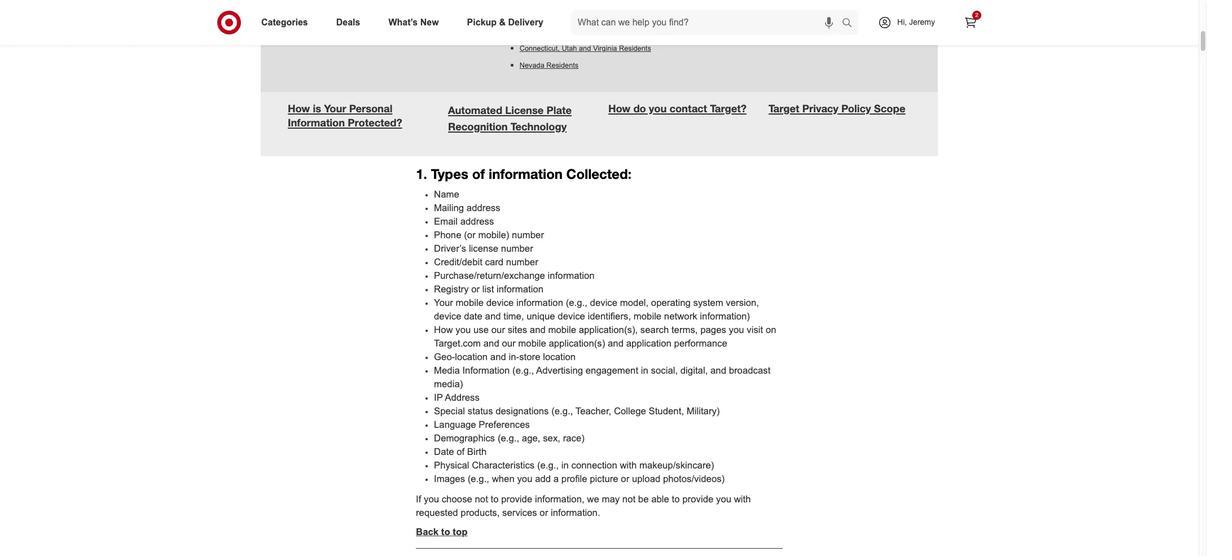 Task type: describe. For each thing, give the bounding box(es) containing it.
information inside "name mailing address email address phone (or mobile) number driver's license number credit/debit card number purchase/return/exchange information registry or list information your mobile device information (e.g., device model, operating system version, device date and time, unique device identifiers, mobile network information) how you use our sites and mobile application(s), search terms, pages you visit on target.com and our mobile application(s) and application performance geo-location and in-store location media information (e.g., advertising engagement in social, digital, and broadcast media) ip address special status designations (e.g., teacher, college student, military) language preferences demographics (e.g., age, sex, race) date of birth physical characteristics (e.g., in connection with makeup/skincare) images (e.g., when you add a profile picture or upload photos/videos)"
[[463, 365, 510, 376]]

target.com
[[434, 338, 481, 349]]

license
[[469, 243, 499, 254]]

with inside if you choose not to provide information, we may not be able to provide you with requested products, services or information.
[[734, 494, 751, 505]]

and right utah
[[579, 44, 591, 53]]

physical
[[434, 460, 470, 471]]

terms,
[[672, 325, 698, 335]]

(e.g., up add
[[538, 460, 559, 471]]

automated license plate recognition technology
[[448, 104, 572, 133]]

college
[[614, 406, 646, 417]]

target?
[[710, 102, 747, 115]]

list
[[483, 284, 494, 295]]

how inside "name mailing address email address phone (or mobile) number driver's license number credit/debit card number purchase/return/exchange information registry or list information your mobile device information (e.g., device model, operating system version, device date and time, unique device identifiers, mobile network information) how you use our sites and mobile application(s), search terms, pages you visit on target.com and our mobile application(s) and application performance geo-location and in-store location media information (e.g., advertising engagement in social, digital, and broadcast media) ip address special status designations (e.g., teacher, college student, military) language preferences demographics (e.g., age, sex, race) date of birth physical characteristics (e.g., in connection with makeup/skincare) images (e.g., when you add a profile picture or upload photos/videos)"
[[434, 325, 453, 335]]

information,
[[535, 494, 585, 505]]

2 location from the left
[[543, 352, 576, 362]]

What can we help you find? suggestions appear below search field
[[571, 10, 845, 35]]

advertising
[[536, 365, 583, 376]]

1 vertical spatial number
[[501, 243, 533, 254]]

pickup
[[467, 17, 497, 27]]

1 vertical spatial our
[[502, 338, 516, 349]]

use
[[474, 325, 489, 335]]

designations
[[496, 406, 549, 417]]

and right digital,
[[711, 365, 727, 376]]

and down use
[[484, 338, 500, 349]]

1 vertical spatial or
[[621, 474, 630, 484]]

social,
[[651, 365, 678, 376]]

how do you contact target? link
[[609, 101, 751, 115]]

0 vertical spatial number
[[512, 230, 544, 240]]

network
[[665, 311, 698, 322]]

be
[[639, 494, 649, 505]]

how for how is your personal information protected?
[[288, 102, 310, 115]]

registry
[[434, 284, 469, 295]]

teacher,
[[576, 406, 612, 417]]

with inside "name mailing address email address phone (or mobile) number driver's license number credit/debit card number purchase/return/exchange information registry or list information your mobile device information (e.g., device model, operating system version, device date and time, unique device identifiers, mobile network information) how you use our sites and mobile application(s), search terms, pages you visit on target.com and our mobile application(s) and application performance geo-location and in-store location media information (e.g., advertising engagement in social, digital, and broadcast media) ip address special status designations (e.g., teacher, college student, military) language preferences demographics (e.g., age, sex, race) date of birth physical characteristics (e.g., in connection with makeup/skincare) images (e.g., when you add a profile picture or upload photos/videos)"
[[620, 460, 637, 471]]

1 horizontal spatial to
[[491, 494, 499, 505]]

in-
[[509, 352, 520, 362]]

2 not from the left
[[623, 494, 636, 505]]

sex,
[[543, 433, 561, 444]]

products,
[[461, 507, 500, 518]]

what's new link
[[379, 10, 453, 35]]

search button
[[837, 10, 865, 37]]

application
[[627, 338, 672, 349]]

date
[[434, 446, 454, 457]]

utah
[[562, 44, 577, 53]]

media
[[434, 365, 460, 376]]

residents for nevada residents
[[547, 61, 579, 70]]

colorado residents
[[520, 27, 583, 36]]

mobile)
[[479, 230, 510, 240]]

1 location from the left
[[455, 352, 488, 362]]

residents for california residents
[[552, 11, 585, 19]]

types
[[431, 165, 469, 182]]

name mailing address email address phone (or mobile) number driver's license number credit/debit card number purchase/return/exchange information registry or list information your mobile device information (e.g., device model, operating system version, device date and time, unique device identifiers, mobile network information) how you use our sites and mobile application(s), search terms, pages you visit on target.com and our mobile application(s) and application performance geo-location and in-store location media information (e.g., advertising engagement in social, digital, and broadcast media) ip address special status designations (e.g., teacher, college student, military) language preferences demographics (e.g., age, sex, race) date of birth physical characteristics (e.g., in connection with makeup/skincare) images (e.g., when you add a profile picture or upload photos/videos)
[[434, 189, 777, 484]]

model,
[[620, 297, 649, 308]]

broadcast
[[729, 365, 771, 376]]

contact
[[670, 102, 708, 115]]

photos/videos)
[[664, 474, 725, 484]]

information inside how is your personal information protected?
[[288, 116, 345, 129]]

connecticut, utah and virginia residents
[[520, 44, 652, 53]]

pickup & delivery
[[467, 17, 544, 27]]

0 vertical spatial address
[[467, 203, 501, 213]]

you inside how do you contact target? link
[[649, 102, 667, 115]]

device up application(s) at bottom
[[558, 311, 586, 322]]

may
[[602, 494, 620, 505]]

what's
[[389, 17, 418, 27]]

automated
[[448, 104, 503, 116]]

hi, jeremy
[[898, 18, 936, 27]]

information.
[[551, 507, 601, 518]]

(or
[[464, 230, 476, 240]]

device down list
[[487, 297, 514, 308]]

colorado
[[520, 27, 549, 36]]

profile
[[562, 474, 588, 484]]

protected?
[[348, 116, 402, 129]]

a
[[554, 474, 559, 484]]

picture
[[590, 474, 619, 484]]

ip
[[434, 392, 443, 403]]

0 vertical spatial our
[[492, 325, 505, 335]]

0 horizontal spatial in
[[562, 460, 569, 471]]

birth
[[467, 446, 487, 457]]

language
[[434, 419, 476, 430]]

hi,
[[898, 18, 908, 27]]

2 link
[[959, 10, 984, 35]]

automated license plate recognition technology link
[[448, 101, 572, 133]]

application(s)
[[549, 338, 606, 349]]

1.
[[416, 165, 427, 182]]

visit
[[747, 325, 764, 335]]

(e.g., down store at the bottom
[[513, 365, 534, 376]]

you down photos/videos)
[[717, 494, 732, 505]]

collected:
[[567, 165, 632, 182]]

2
[[976, 12, 979, 18]]

and up use
[[485, 311, 501, 322]]

target
[[769, 102, 800, 115]]

search inside "name mailing address email address phone (or mobile) number driver's license number credit/debit card number purchase/return/exchange information registry or list information your mobile device information (e.g., device model, operating system version, device date and time, unique device identifiers, mobile network information) how you use our sites and mobile application(s), search terms, pages you visit on target.com and our mobile application(s) and application performance geo-location and in-store location media information (e.g., advertising engagement in social, digital, and broadcast media) ip address special status designations (e.g., teacher, college student, military) language preferences demographics (e.g., age, sex, race) date of birth physical characteristics (e.g., in connection with makeup/skincare) images (e.g., when you add a profile picture or upload photos/videos)"
[[641, 325, 669, 335]]

and down application(s),
[[608, 338, 624, 349]]

you left add
[[518, 474, 533, 484]]

&
[[499, 17, 506, 27]]

performance
[[675, 338, 728, 349]]

plate
[[547, 104, 572, 116]]

is
[[313, 102, 321, 115]]

when
[[492, 474, 515, 484]]

phone
[[434, 230, 462, 240]]

age,
[[522, 433, 541, 444]]

2 provide from the left
[[683, 494, 714, 505]]

nevada
[[520, 61, 545, 70]]

california residents link
[[520, 11, 698, 19]]

0 vertical spatial of
[[472, 165, 485, 182]]

new
[[421, 17, 439, 27]]

2 vertical spatial number
[[506, 257, 539, 268]]

california
[[520, 11, 550, 19]]

images
[[434, 474, 465, 484]]

back to top
[[416, 527, 468, 537]]

do
[[634, 102, 646, 115]]



Task type: vqa. For each thing, say whether or not it's contained in the screenshot.
topmost the Information
yes



Task type: locate. For each thing, give the bounding box(es) containing it.
residents for colorado residents
[[551, 27, 583, 36]]

in left 'social,'
[[641, 365, 649, 376]]

location up advertising on the left bottom
[[543, 352, 576, 362]]

system
[[694, 297, 724, 308]]

of inside "name mailing address email address phone (or mobile) number driver's license number credit/debit card number purchase/return/exchange information registry or list information your mobile device information (e.g., device model, operating system version, device date and time, unique device identifiers, mobile network information) how you use our sites and mobile application(s), search terms, pages you visit on target.com and our mobile application(s) and application performance geo-location and in-store location media information (e.g., advertising engagement in social, digital, and broadcast media) ip address special status designations (e.g., teacher, college student, military) language preferences demographics (e.g., age, sex, race) date of birth physical characteristics (e.g., in connection with makeup/skincare) images (e.g., when you add a profile picture or upload photos/videos)"
[[457, 446, 465, 457]]

card
[[485, 257, 504, 268]]

1 not from the left
[[475, 494, 488, 505]]

store
[[520, 352, 541, 362]]

how do you contact target?
[[609, 102, 747, 115]]

device up identifiers,
[[590, 297, 618, 308]]

mobile up store at the bottom
[[519, 338, 547, 349]]

deals link
[[327, 10, 375, 35]]

version,
[[726, 297, 760, 308]]

address up mobile)
[[467, 203, 501, 213]]

characteristics
[[472, 460, 535, 471]]

not left be
[[623, 494, 636, 505]]

upload
[[632, 474, 661, 484]]

1 vertical spatial your
[[434, 297, 453, 308]]

0 vertical spatial in
[[641, 365, 649, 376]]

or
[[472, 284, 480, 295], [621, 474, 630, 484], [540, 507, 548, 518]]

0 horizontal spatial information
[[288, 116, 345, 129]]

how for how do you contact target?
[[609, 102, 631, 115]]

1 vertical spatial search
[[641, 325, 669, 335]]

preferences
[[479, 419, 530, 430]]

information down in-
[[463, 365, 510, 376]]

in
[[641, 365, 649, 376], [562, 460, 569, 471]]

0 vertical spatial information
[[288, 116, 345, 129]]

connecticut, utah and virginia residents link
[[520, 44, 698, 53]]

0 horizontal spatial search
[[641, 325, 669, 335]]

mobile down model,
[[634, 311, 662, 322]]

jeremy
[[910, 18, 936, 27]]

0 vertical spatial your
[[324, 102, 346, 115]]

you right if at the left of page
[[424, 494, 439, 505]]

provide
[[502, 494, 533, 505], [683, 494, 714, 505]]

information down is
[[288, 116, 345, 129]]

1 horizontal spatial provide
[[683, 494, 714, 505]]

1 horizontal spatial location
[[543, 352, 576, 362]]

(e.g., left when
[[468, 474, 490, 484]]

target privacy policy scope link
[[769, 101, 911, 115]]

residents up utah
[[551, 27, 583, 36]]

services
[[503, 507, 537, 518]]

(e.g., up sex,
[[552, 406, 573, 417]]

or left list
[[472, 284, 480, 295]]

location down target.com on the left of page
[[455, 352, 488, 362]]

1 horizontal spatial in
[[641, 365, 649, 376]]

2 vertical spatial or
[[540, 507, 548, 518]]

credit/debit
[[434, 257, 483, 268]]

our
[[492, 325, 505, 335], [502, 338, 516, 349]]

your inside how is your personal information protected?
[[324, 102, 346, 115]]

colorado residents link
[[520, 27, 698, 36]]

choose
[[442, 494, 473, 505]]

0 horizontal spatial of
[[457, 446, 465, 457]]

address up (or
[[461, 216, 494, 227]]

1 horizontal spatial with
[[734, 494, 751, 505]]

you up target.com on the left of page
[[456, 325, 471, 335]]

information
[[288, 116, 345, 129], [463, 365, 510, 376]]

your right is
[[324, 102, 346, 115]]

address
[[445, 392, 480, 403]]

on
[[766, 325, 777, 335]]

0 vertical spatial or
[[472, 284, 480, 295]]

identifiers,
[[588, 311, 631, 322]]

mobile up application(s) at bottom
[[549, 325, 577, 335]]

add
[[535, 474, 551, 484]]

personal
[[349, 102, 393, 115]]

number
[[512, 230, 544, 240], [501, 243, 533, 254], [506, 257, 539, 268]]

1 horizontal spatial not
[[623, 494, 636, 505]]

residents up 'colorado residents'
[[552, 11, 585, 19]]

0 horizontal spatial how
[[288, 102, 310, 115]]

provide up services
[[502, 494, 533, 505]]

california residents
[[520, 11, 585, 19]]

(e.g., up application(s) at bottom
[[566, 297, 588, 308]]

2 horizontal spatial how
[[609, 102, 631, 115]]

categories
[[261, 17, 308, 27]]

number right mobile)
[[512, 230, 544, 240]]

how is your personal information protected?
[[288, 102, 402, 129]]

of down demographics
[[457, 446, 465, 457]]

your inside "name mailing address email address phone (or mobile) number driver's license number credit/debit card number purchase/return/exchange information registry or list information your mobile device information (e.g., device model, operating system version, device date and time, unique device identifiers, mobile network information) how you use our sites and mobile application(s), search terms, pages you visit on target.com and our mobile application(s) and application performance geo-location and in-store location media information (e.g., advertising engagement in social, digital, and broadcast media) ip address special status designations (e.g., teacher, college student, military) language preferences demographics (e.g., age, sex, race) date of birth physical characteristics (e.g., in connection with makeup/skincare) images (e.g., when you add a profile picture or upload photos/videos)"
[[434, 297, 453, 308]]

with
[[620, 460, 637, 471], [734, 494, 751, 505]]

0 vertical spatial with
[[620, 460, 637, 471]]

or down information,
[[540, 507, 548, 518]]

scope
[[875, 102, 906, 115]]

and down the 'unique'
[[530, 325, 546, 335]]

and
[[579, 44, 591, 53], [485, 311, 501, 322], [530, 325, 546, 335], [484, 338, 500, 349], [608, 338, 624, 349], [491, 352, 506, 362], [711, 365, 727, 376]]

operating
[[652, 297, 691, 308]]

1 provide from the left
[[502, 494, 533, 505]]

0 horizontal spatial your
[[324, 102, 346, 115]]

you right do
[[649, 102, 667, 115]]

military)
[[687, 406, 720, 417]]

location
[[455, 352, 488, 362], [543, 352, 576, 362]]

residents right virginia
[[619, 44, 652, 53]]

race)
[[563, 433, 585, 444]]

information)
[[700, 311, 750, 322]]

date
[[464, 311, 483, 322]]

delivery
[[509, 17, 544, 27]]

search up the application
[[641, 325, 669, 335]]

application(s),
[[579, 325, 638, 335]]

number up card
[[501, 243, 533, 254]]

what's new
[[389, 17, 439, 27]]

2 horizontal spatial to
[[672, 494, 680, 505]]

pages
[[701, 325, 727, 335]]

device left date at the bottom left of page
[[434, 311, 462, 322]]

nevada residents
[[520, 61, 579, 70]]

search left hi,
[[837, 18, 865, 28]]

how is your personal information protected? link
[[288, 101, 430, 129]]

1 horizontal spatial search
[[837, 18, 865, 28]]

email
[[434, 216, 458, 227]]

or right picture
[[621, 474, 630, 484]]

1 vertical spatial address
[[461, 216, 494, 227]]

search
[[837, 18, 865, 28], [641, 325, 669, 335]]

0 horizontal spatial with
[[620, 460, 637, 471]]

connection
[[572, 460, 618, 471]]

or inside if you choose not to provide information, we may not be able to provide you with requested products, services or information.
[[540, 507, 548, 518]]

technology
[[511, 120, 567, 133]]

1 horizontal spatial your
[[434, 297, 453, 308]]

requested
[[416, 507, 458, 518]]

of
[[472, 165, 485, 182], [457, 446, 465, 457]]

license
[[506, 104, 544, 116]]

engagement
[[586, 365, 639, 376]]

unique
[[527, 311, 555, 322]]

categories link
[[252, 10, 322, 35]]

privacy
[[803, 102, 839, 115]]

1 vertical spatial with
[[734, 494, 751, 505]]

1 horizontal spatial information
[[463, 365, 510, 376]]

not
[[475, 494, 488, 505], [623, 494, 636, 505]]

to left top
[[441, 527, 450, 537]]

number right card
[[506, 257, 539, 268]]

name
[[434, 189, 460, 200]]

target privacy policy scope
[[769, 102, 906, 115]]

0 horizontal spatial not
[[475, 494, 488, 505]]

1 horizontal spatial or
[[540, 507, 548, 518]]

how inside how is your personal information protected?
[[288, 102, 310, 115]]

back to top link
[[416, 527, 468, 537]]

residents down utah
[[547, 61, 579, 70]]

provide down photos/videos)
[[683, 494, 714, 505]]

how up target.com on the left of page
[[434, 325, 453, 335]]

media)
[[434, 379, 463, 389]]

(e.g., down preferences
[[498, 433, 520, 444]]

0 vertical spatial search
[[837, 18, 865, 28]]

not up products,
[[475, 494, 488, 505]]

your down registry
[[434, 297, 453, 308]]

how left is
[[288, 102, 310, 115]]

0 horizontal spatial location
[[455, 352, 488, 362]]

mobile up date at the bottom left of page
[[456, 297, 484, 308]]

to right able
[[672, 494, 680, 505]]

our up in-
[[502, 338, 516, 349]]

to up products,
[[491, 494, 499, 505]]

mailing
[[434, 203, 464, 213]]

0 horizontal spatial provide
[[502, 494, 533, 505]]

our right use
[[492, 325, 505, 335]]

of right types
[[472, 165, 485, 182]]

2 horizontal spatial or
[[621, 474, 630, 484]]

1 vertical spatial information
[[463, 365, 510, 376]]

status
[[468, 406, 493, 417]]

1 horizontal spatial of
[[472, 165, 485, 182]]

makeup/skincare)
[[640, 460, 715, 471]]

1 horizontal spatial how
[[434, 325, 453, 335]]

you down information)
[[729, 325, 745, 335]]

1 vertical spatial of
[[457, 446, 465, 457]]

geo-
[[434, 352, 455, 362]]

0 horizontal spatial or
[[472, 284, 480, 295]]

and left in-
[[491, 352, 506, 362]]

in up profile
[[562, 460, 569, 471]]

pickup & delivery link
[[458, 10, 558, 35]]

address
[[467, 203, 501, 213], [461, 216, 494, 227]]

how
[[288, 102, 310, 115], [609, 102, 631, 115], [434, 325, 453, 335]]

how left do
[[609, 102, 631, 115]]

1 vertical spatial in
[[562, 460, 569, 471]]

sites
[[508, 325, 528, 335]]

information
[[489, 165, 563, 182], [548, 270, 595, 281], [497, 284, 544, 295], [517, 297, 564, 308]]

0 horizontal spatial to
[[441, 527, 450, 537]]



